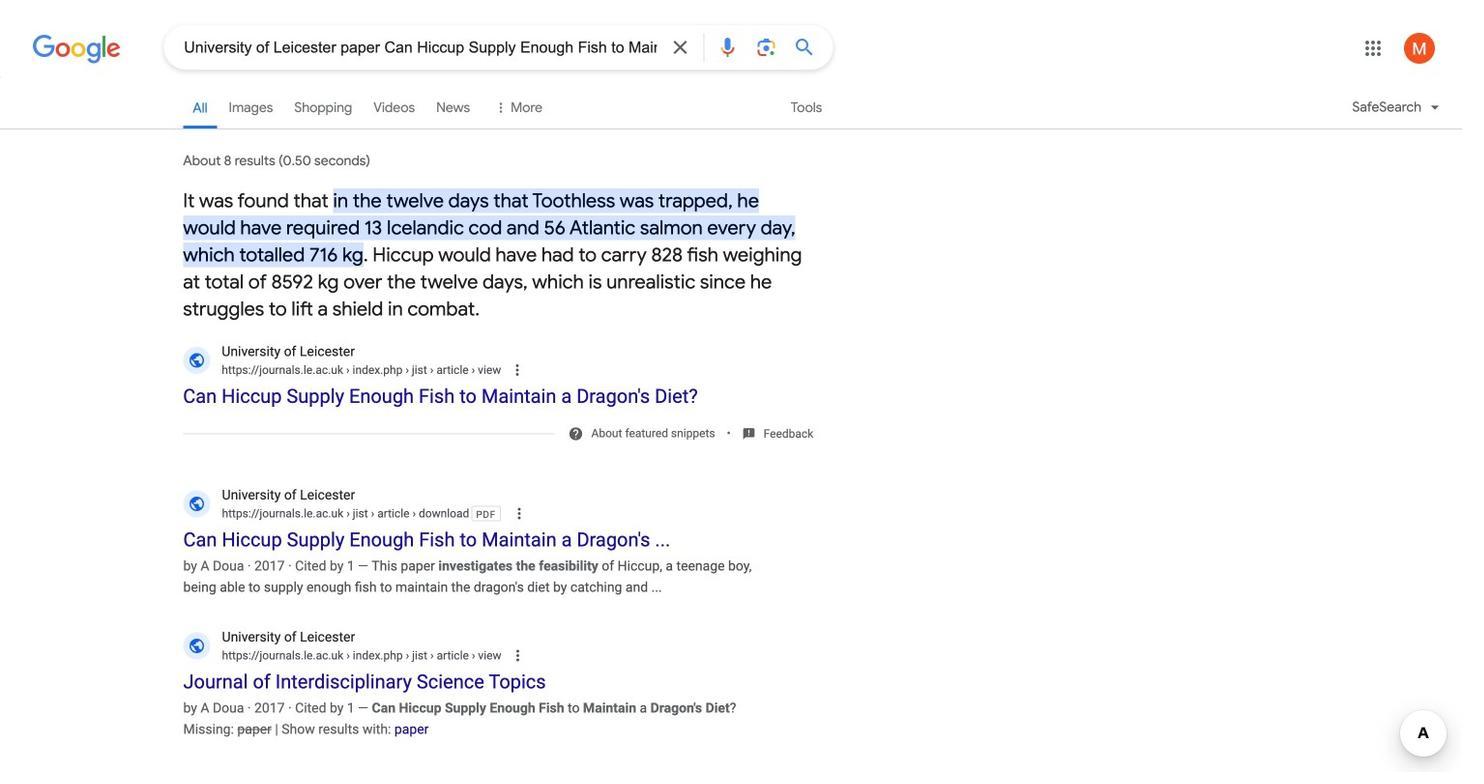 Task type: locate. For each thing, give the bounding box(es) containing it.
navigation
[[0, 85, 1462, 140]]

None text field
[[222, 362, 501, 379], [343, 364, 501, 377], [222, 505, 469, 523], [222, 647, 501, 665], [343, 649, 501, 663], [222, 362, 501, 379], [343, 364, 501, 377], [222, 505, 469, 523], [222, 647, 501, 665], [343, 649, 501, 663]]

search by image image
[[755, 36, 778, 59]]

None text field
[[343, 507, 469, 521]]

google image
[[32, 35, 121, 64]]

None search field
[[0, 24, 833, 70]]



Task type: describe. For each thing, give the bounding box(es) containing it.
Search text field
[[184, 37, 657, 61]]

search by voice image
[[716, 36, 739, 59]]



